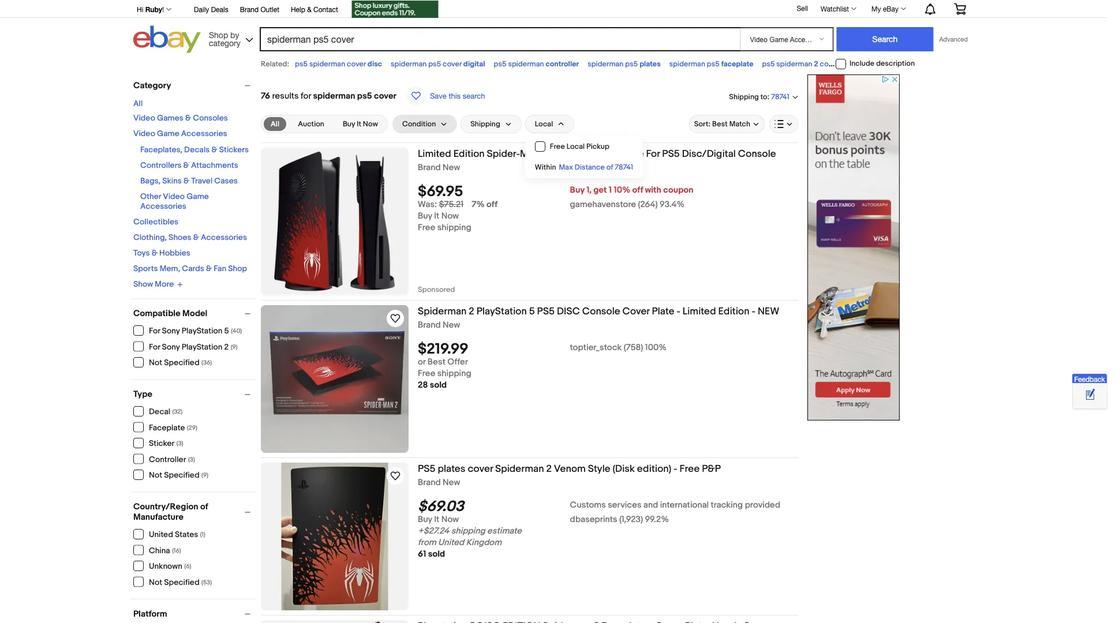 Task type: locate. For each thing, give the bounding box(es) containing it.
2 vertical spatial video
[[163, 192, 185, 202]]

all down category
[[133, 99, 143, 109]]

7%
[[472, 200, 485, 210]]

2 vertical spatial ps5
[[418, 463, 436, 475]]

new inside spiderman 2 playstation 5 ps5 disc console cover plate - limited edition - new brand new
[[443, 320, 460, 331]]

video game accessories
[[133, 129, 227, 139]]

5 left disc
[[529, 305, 535, 318]]

- right edition)
[[674, 463, 678, 475]]

auction link
[[291, 117, 331, 131]]

services
[[608, 500, 642, 511]]

shipping button
[[461, 115, 522, 133]]

for sony playstation 2 (9)
[[149, 342, 238, 352]]

all link inside main content
[[264, 117, 286, 131]]

video for video game accessories
[[133, 129, 155, 139]]

0 horizontal spatial all
[[133, 99, 143, 109]]

(3) for sticker
[[177, 440, 183, 448]]

video game accessories link
[[133, 129, 227, 139]]

shipping inside shipping to : 78741
[[729, 92, 759, 101]]

sports
[[133, 264, 158, 274]]

spiderman
[[418, 305, 467, 318], [495, 463, 544, 475]]

1 vertical spatial game
[[187, 192, 209, 202]]

1 vertical spatial new
[[443, 320, 460, 331]]

shipping for offer
[[437, 369, 471, 379]]

1 vertical spatial all link
[[264, 117, 286, 131]]

new inside ps5 plates  cover spiderman 2 venom style (disk edition) - free p&p brand new
[[443, 478, 460, 488]]

1 vertical spatial spiderman
[[495, 463, 544, 475]]

0 vertical spatial sony
[[162, 326, 180, 336]]

0 horizontal spatial all link
[[133, 99, 143, 109]]

buy it now link
[[336, 117, 385, 131]]

1 vertical spatial playstation
[[182, 326, 223, 336]]

0 vertical spatial accessories
[[181, 129, 227, 139]]

cover inside ps5 plates  cover spiderman 2 venom style (disk edition) - free p&p brand new
[[468, 463, 493, 475]]

5 for ps5
[[529, 305, 535, 318]]

2 vertical spatial accessories
[[201, 233, 247, 243]]

mem,
[[160, 264, 180, 274]]

video games & consoles
[[133, 113, 228, 123]]

playstation for (9)
[[182, 342, 223, 352]]

spiderman 2 playstation 5 ps5 disc console cover plate - limited edition - new link
[[418, 305, 798, 320]]

video left games
[[133, 113, 155, 123]]

0 horizontal spatial shipping
[[471, 120, 500, 129]]

free up 28
[[418, 369, 436, 379]]

5 left (40)
[[224, 326, 229, 336]]

(9)
[[231, 344, 238, 351], [202, 472, 208, 479]]

cover for ps5 spiderman cover
[[900, 59, 919, 68]]

it down 76 results for spiderman ps5 cover
[[357, 120, 361, 129]]

it inside customs services and international tracking provided buy it now
[[434, 515, 440, 525]]

faceplate inside 'limited edition spider-man 2 skin cover faceplate for ps5 disc/digital console brand new'
[[600, 148, 644, 160]]

new up $219.99
[[443, 320, 460, 331]]

game down travel
[[187, 192, 209, 202]]

all link down '76'
[[264, 117, 286, 131]]

0 vertical spatial (9)
[[231, 344, 238, 351]]

2 vertical spatial now
[[441, 515, 459, 525]]

1 horizontal spatial off
[[632, 185, 643, 196]]

& up "video game accessories"
[[185, 113, 191, 123]]

free left p&p
[[680, 463, 700, 475]]

1 horizontal spatial of
[[607, 163, 613, 172]]

local left pickup
[[567, 142, 585, 151]]

results
[[272, 91, 299, 101]]

ps5 inside spiderman 2 playstation 5 ps5 disc console cover plate - limited edition - new brand new
[[537, 305, 555, 318]]

of
[[607, 163, 613, 172], [200, 502, 208, 512]]

game inside faceplates, decals & stickers controllers & attachments bags, skins & travel cases other video game accessories
[[187, 192, 209, 202]]

main content
[[261, 74, 798, 624]]

0 horizontal spatial local
[[535, 120, 553, 129]]

faceplate up distance on the top of page
[[600, 148, 644, 160]]

edition
[[454, 148, 485, 160], [718, 305, 750, 318]]

(9) up country/region of manufacture dropdown button
[[202, 472, 208, 479]]

0 vertical spatial shop
[[209, 30, 228, 40]]

1 horizontal spatial (9)
[[231, 344, 238, 351]]

sony up the not specified (36)
[[162, 342, 180, 352]]

shipping left to
[[729, 92, 759, 101]]

shipping inside "gamehavenstore (264) 93.4% buy it now free shipping"
[[437, 223, 471, 233]]

99.2%
[[645, 515, 669, 525]]

show more button
[[133, 280, 183, 290]]

0 vertical spatial it
[[357, 120, 361, 129]]

(1,923)
[[619, 515, 643, 525]]

game down games
[[157, 129, 179, 139]]

1 horizontal spatial cover
[[623, 305, 650, 318]]

listing options selector. list view selected. image
[[775, 120, 793, 129]]

toys
[[133, 249, 150, 258]]

1 vertical spatial shipping
[[437, 369, 471, 379]]

0 vertical spatial playstation
[[477, 305, 527, 318]]

sony down the compatible model
[[162, 326, 180, 336]]

None submit
[[837, 27, 934, 51]]

new for $69.03
[[443, 478, 460, 488]]

- inside ps5 plates  cover spiderman 2 venom style (disk edition) - free p&p brand new
[[674, 463, 678, 475]]

1 sony from the top
[[162, 326, 180, 336]]

1 specified from the top
[[164, 358, 200, 368]]

best right sort: at top right
[[712, 120, 728, 129]]

1 vertical spatial for
[[149, 326, 160, 336]]

1 vertical spatial accessories
[[140, 202, 186, 212]]

1 horizontal spatial edition
[[718, 305, 750, 318]]

of up (1)
[[200, 502, 208, 512]]

5
[[529, 305, 535, 318], [224, 326, 229, 336]]

unknown
[[149, 562, 182, 572]]

1 horizontal spatial best
[[712, 120, 728, 129]]

ps5 right watch ps5 plates  cover spiderman 2 venom style (disk edition) - free p&p icon
[[418, 463, 436, 475]]

2 sony from the top
[[162, 342, 180, 352]]

(758)
[[624, 343, 643, 353]]

account navigation
[[130, 0, 975, 19]]

brand left outlet
[[240, 5, 259, 13]]

platform
[[133, 609, 167, 619]]

new up $69.03
[[443, 478, 460, 488]]

all link down category
[[133, 99, 143, 109]]

manufacture
[[133, 512, 184, 523]]

collectibles clothing, shoes & accessories toys & hobbies sports mem, cards & fan shop
[[133, 217, 247, 274]]

10%
[[614, 185, 631, 196]]

0 vertical spatial all
[[133, 99, 143, 109]]

0 vertical spatial 5
[[529, 305, 535, 318]]

2 not from the top
[[149, 471, 162, 481]]

cases
[[214, 176, 238, 186]]

1 vertical spatial not
[[149, 471, 162, 481]]

related:
[[261, 59, 289, 68]]

sold right 61
[[428, 549, 445, 560]]

not down controller
[[149, 471, 162, 481]]

shop inside shop by category
[[209, 30, 228, 40]]

shipping to : 78741
[[729, 92, 790, 102]]

faceplates, decals & stickers controllers & attachments bags, skins & travel cases other video game accessories
[[140, 145, 249, 212]]

- for $219.99
[[677, 305, 681, 318]]

brand up $219.99
[[418, 320, 441, 331]]

0 horizontal spatial 78741
[[615, 163, 633, 172]]

spiderman up $219.99
[[418, 305, 467, 318]]

0 horizontal spatial cover
[[570, 148, 598, 160]]

0 vertical spatial plates
[[640, 59, 661, 68]]

1 vertical spatial it
[[434, 211, 440, 222]]

limited edition spider-man 2 skin cover faceplate for ps5 disc/digital console image
[[261, 148, 409, 296]]

limited
[[418, 148, 451, 160], [683, 305, 716, 318]]

spiderman 2 playstation 5 ps5 disc console cover plate - limited edition - new heading
[[418, 305, 780, 318]]

1 horizontal spatial all
[[271, 120, 280, 128]]

it down was: $75.21
[[434, 211, 440, 222]]

shipping down offer
[[437, 369, 471, 379]]

0 vertical spatial edition
[[454, 148, 485, 160]]

shop right fan
[[228, 264, 247, 274]]

heading
[[418, 621, 762, 624]]

0 vertical spatial console
[[738, 148, 776, 160]]

now inside customs services and international tracking provided buy it now
[[441, 515, 459, 525]]

0 vertical spatial shipping
[[437, 223, 471, 233]]

3 not from the top
[[149, 578, 162, 588]]

spiderman
[[309, 59, 345, 68], [391, 59, 427, 68], [508, 59, 544, 68], [588, 59, 624, 68], [670, 59, 705, 68], [777, 59, 813, 68], [862, 59, 898, 68], [313, 91, 355, 101]]

2 vertical spatial specified
[[164, 578, 200, 588]]

new inside 'limited edition spider-man 2 skin cover faceplate for ps5 disc/digital console brand new'
[[443, 163, 460, 173]]

1 vertical spatial sony
[[162, 342, 180, 352]]

shipping inside toptier_stock (758) 100% or best offer free shipping 28 sold
[[437, 369, 471, 379]]

edition left new
[[718, 305, 750, 318]]

(9) down (40)
[[231, 344, 238, 351]]

1 horizontal spatial faceplate
[[600, 148, 644, 160]]

bags,
[[140, 176, 161, 186]]

5 for (40)
[[224, 326, 229, 336]]

1 horizontal spatial plates
[[640, 59, 661, 68]]

0 vertical spatial ps5
[[662, 148, 680, 160]]

61
[[418, 549, 426, 560]]

sold right 28
[[430, 380, 447, 391]]

accessories up fan
[[201, 233, 247, 243]]

0 horizontal spatial console
[[582, 305, 620, 318]]

1 vertical spatial 5
[[224, 326, 229, 336]]

limited down condition dropdown button
[[418, 148, 451, 160]]

all down results
[[271, 120, 280, 128]]

93.4%
[[660, 200, 685, 210]]

now up +$27.24
[[441, 515, 459, 525]]

5 inside spiderman 2 playstation 5 ps5 disc console cover plate - limited edition - new brand new
[[529, 305, 535, 318]]

shipping down $75.21
[[437, 223, 471, 233]]

cover left plate
[[623, 305, 650, 318]]

not up the type
[[149, 358, 162, 368]]

china
[[149, 546, 170, 556]]

for sony playstation 5 (40)
[[149, 326, 242, 336]]

1 vertical spatial best
[[428, 357, 446, 368]]

best right or
[[428, 357, 446, 368]]

0 vertical spatial limited
[[418, 148, 451, 160]]

cover up within max distance of 78741
[[570, 148, 598, 160]]

man
[[520, 148, 539, 160]]

category button
[[133, 80, 256, 91]]

best inside toptier_stock (758) 100% or best offer free shipping 28 sold
[[428, 357, 446, 368]]

ps5 up coupon
[[662, 148, 680, 160]]

all link
[[133, 99, 143, 109], [264, 117, 286, 131]]

with
[[645, 185, 662, 196]]

1 horizontal spatial ps5
[[537, 305, 555, 318]]

free down was:
[[418, 223, 436, 233]]

0 vertical spatial sold
[[430, 380, 447, 391]]

(36)
[[202, 359, 212, 367]]

playstation inside spiderman 2 playstation 5 ps5 disc console cover plate - limited edition - new brand new
[[477, 305, 527, 318]]

collectibles
[[133, 217, 178, 227]]

brand up $69.95 on the left
[[418, 163, 441, 173]]

united down +$27.24
[[438, 538, 464, 548]]

faceplates, decals & stickers link
[[140, 145, 249, 155]]

(3) inside sticker (3)
[[177, 440, 183, 448]]

1 vertical spatial (9)
[[202, 472, 208, 479]]

1 vertical spatial specified
[[164, 471, 200, 481]]

buy down was:
[[418, 211, 432, 222]]

united up china
[[149, 530, 173, 540]]

country/region of manufacture
[[133, 502, 208, 523]]

shipping down search
[[471, 120, 500, 129]]

fan
[[214, 264, 226, 274]]

0 vertical spatial local
[[535, 120, 553, 129]]

shipping for shipping
[[471, 120, 500, 129]]

help
[[291, 5, 305, 13]]

shipping inside dropdown button
[[471, 120, 500, 129]]

ps5 left disc
[[537, 305, 555, 318]]

console right disc
[[582, 305, 620, 318]]

0 horizontal spatial united
[[149, 530, 173, 540]]

match
[[730, 120, 751, 129]]

0 vertical spatial specified
[[164, 358, 200, 368]]

0 horizontal spatial ps5
[[418, 463, 436, 475]]

0 vertical spatial faceplate
[[600, 148, 644, 160]]

& right the toys
[[152, 249, 158, 258]]

1 vertical spatial console
[[582, 305, 620, 318]]

0 horizontal spatial 5
[[224, 326, 229, 336]]

not
[[149, 358, 162, 368], [149, 471, 162, 481], [149, 578, 162, 588]]

playstation for ps5
[[477, 305, 527, 318]]

for up the with
[[646, 148, 660, 160]]

3 specified from the top
[[164, 578, 200, 588]]

video up faceplates,
[[133, 129, 155, 139]]

1 horizontal spatial local
[[567, 142, 585, 151]]

1 vertical spatial faceplate
[[149, 423, 185, 433]]

3 new from the top
[[443, 478, 460, 488]]

this
[[449, 91, 461, 100]]

console inside spiderman 2 playstation 5 ps5 disc console cover plate - limited edition - new brand new
[[582, 305, 620, 318]]

limited right plate
[[683, 305, 716, 318]]

edition inside 'limited edition spider-man 2 skin cover faceplate for ps5 disc/digital console brand new'
[[454, 148, 485, 160]]

0 vertical spatial game
[[157, 129, 179, 139]]

1 vertical spatial plates
[[438, 463, 466, 475]]

local inside dropdown button
[[535, 120, 553, 129]]

0 vertical spatial best
[[712, 120, 728, 129]]

0 vertical spatial shipping
[[729, 92, 759, 101]]

of inside country/region of manufacture
[[200, 502, 208, 512]]

0 vertical spatial video
[[133, 113, 155, 123]]

shipping
[[729, 92, 759, 101], [471, 120, 500, 129]]

1
[[609, 185, 612, 196]]

0 horizontal spatial limited
[[418, 148, 451, 160]]

specified down (6) at the left bottom of the page
[[164, 578, 200, 588]]

digital
[[463, 59, 485, 68]]

accessories inside faceplates, decals & stickers controllers & attachments bags, skins & travel cases other video game accessories
[[140, 202, 186, 212]]

cover for spiderman ps5 cover digital
[[443, 59, 462, 68]]

my ebay link
[[865, 2, 912, 16]]

brand inside "link"
[[240, 5, 259, 13]]

ruby
[[145, 5, 162, 13]]

search
[[463, 91, 485, 100]]

accessories up 'collectibles'
[[140, 202, 186, 212]]

0 vertical spatial of
[[607, 163, 613, 172]]

1 vertical spatial video
[[133, 129, 155, 139]]

0 vertical spatial for
[[646, 148, 660, 160]]

(3) down faceplate (29)
[[177, 440, 183, 448]]

it up +$27.24
[[434, 515, 440, 525]]

1 horizontal spatial shipping
[[729, 92, 759, 101]]

2 new from the top
[[443, 320, 460, 331]]

shipping up kingdom
[[451, 526, 485, 537]]

0 vertical spatial 78741
[[771, 93, 790, 102]]

1 vertical spatial ps5
[[537, 305, 555, 318]]

local up man
[[535, 120, 553, 129]]

from
[[418, 538, 436, 548]]

buy up +$27.24
[[418, 515, 432, 525]]

spiderman ps5 cover digital
[[391, 59, 485, 68]]

limited edition spider-man 2 skin cover faceplate for ps5 disc/digital console heading
[[418, 148, 776, 160]]

1 vertical spatial of
[[200, 502, 208, 512]]

united
[[149, 530, 173, 540], [438, 538, 464, 548]]

2 vertical spatial new
[[443, 478, 460, 488]]

other video game accessories link
[[140, 192, 209, 212]]

skins
[[162, 176, 182, 186]]

1 horizontal spatial 78741
[[771, 93, 790, 102]]

1 vertical spatial edition
[[718, 305, 750, 318]]

specified down controller (3)
[[164, 471, 200, 481]]

off right the 7%
[[487, 200, 498, 210]]

ps5 inside ps5 plates  cover spiderman 2 venom style (disk edition) - free p&p brand new
[[418, 463, 436, 475]]

decal (32)
[[149, 407, 183, 417]]

off left the with
[[632, 185, 643, 196]]

1 horizontal spatial console
[[738, 148, 776, 160]]

& right 'help'
[[307, 5, 312, 13]]

& inside account navigation
[[307, 5, 312, 13]]

dbaseprints
[[570, 515, 617, 525]]

now left condition
[[363, 120, 378, 129]]

1 vertical spatial cover
[[623, 305, 650, 318]]

sold inside dbaseprints (1,923) 99.2% +$27.24 shipping estimate from united kingdom 61 sold
[[428, 549, 445, 560]]

accessories inside collectibles clothing, shoes & accessories toys & hobbies sports mem, cards & fan shop
[[201, 233, 247, 243]]

customs
[[570, 500, 606, 511]]

stickers
[[219, 145, 249, 155]]

0 vertical spatial cover
[[570, 148, 598, 160]]

sort: best match button
[[689, 115, 765, 133]]

clothing, shoes & accessories link
[[133, 233, 247, 243]]

video down skins
[[163, 192, 185, 202]]

0 vertical spatial now
[[363, 120, 378, 129]]

condition
[[402, 120, 436, 129]]

new up $69.95 on the left
[[443, 163, 460, 173]]

- left new
[[752, 305, 756, 318]]

ps5 spiderman 2 cover
[[762, 59, 839, 68]]

accessories
[[181, 129, 227, 139], [140, 202, 186, 212], [201, 233, 247, 243]]

1 vertical spatial 78741
[[615, 163, 633, 172]]

limited inside spiderman 2 playstation 5 ps5 disc console cover plate - limited edition - new brand new
[[683, 305, 716, 318]]

edition left the "spider-"
[[454, 148, 485, 160]]

1 horizontal spatial all link
[[264, 117, 286, 131]]

buy
[[343, 120, 355, 129], [570, 185, 585, 196], [418, 211, 432, 222], [418, 515, 432, 525]]

& up attachments
[[212, 145, 217, 155]]

not specified (53)
[[149, 578, 212, 588]]

off
[[632, 185, 643, 196], [487, 200, 498, 210]]

1 horizontal spatial limited
[[683, 305, 716, 318]]

watch ps5 plates  cover spiderman 2 venom style (disk edition) - free p&p image
[[389, 469, 402, 483]]

1 horizontal spatial united
[[438, 538, 464, 548]]

for down compatible
[[149, 326, 160, 336]]

for up the not specified (36)
[[149, 342, 160, 352]]

(3)
[[177, 440, 183, 448], [188, 456, 195, 464]]

faceplate up sticker (3)
[[149, 423, 185, 433]]

0 horizontal spatial (3)
[[177, 440, 183, 448]]

shop by category banner
[[130, 0, 975, 56]]

2 horizontal spatial ps5
[[662, 148, 680, 160]]

2 inside spiderman 2 playstation 5 ps5 disc console cover plate - limited edition - new brand new
[[469, 305, 475, 318]]

of down limited edition spider-man 2 skin cover faceplate for ps5 disc/digital console link
[[607, 163, 613, 172]]

2 vertical spatial playstation
[[182, 342, 223, 352]]

(3) up not specified (9)
[[188, 456, 195, 464]]

1 vertical spatial limited
[[683, 305, 716, 318]]

get the coupon image
[[352, 1, 439, 18]]

2 vertical spatial not
[[149, 578, 162, 588]]

brand up $69.03
[[418, 478, 441, 488]]

spiderman left venom
[[495, 463, 544, 475]]

advanced link
[[934, 28, 974, 51]]

+$27.24
[[418, 526, 449, 537]]

0 horizontal spatial (9)
[[202, 472, 208, 479]]

1 horizontal spatial 5
[[529, 305, 535, 318]]

decal
[[149, 407, 170, 417]]

more
[[155, 280, 174, 290]]

plates inside ps5 plates  cover spiderman 2 venom style (disk edition) - free p&p brand new
[[438, 463, 466, 475]]

shop left by
[[209, 30, 228, 40]]

accessories down consoles
[[181, 129, 227, 139]]

all inside main content
[[271, 120, 280, 128]]

console down 'match'
[[738, 148, 776, 160]]

0 horizontal spatial spiderman
[[418, 305, 467, 318]]

limited edition spider-man 2 skin cover faceplate for ps5 disc/digital console link
[[418, 148, 798, 163]]

78741 right : on the top of the page
[[771, 93, 790, 102]]

best inside dropdown button
[[712, 120, 728, 129]]

pickup
[[587, 142, 610, 151]]

(3) inside controller (3)
[[188, 456, 195, 464]]

playstation 5 disc edition spiderman 2 faceplates, cover plate, new in box image
[[262, 621, 408, 624]]

0 vertical spatial not
[[149, 358, 162, 368]]

spiderman 2 playstation 5 ps5 disc console cover plate - limited edition - new image
[[261, 305, 409, 453]]

new for $69.95
[[443, 163, 460, 173]]

0 horizontal spatial off
[[487, 200, 498, 210]]

cover for ps5 plates  cover spiderman 2 venom style (disk edition) - free p&p brand new
[[468, 463, 493, 475]]

buy it now
[[343, 120, 378, 129]]

2 vertical spatial for
[[149, 342, 160, 352]]

1 new from the top
[[443, 163, 460, 173]]

for inside 'limited edition spider-man 2 skin cover faceplate for ps5 disc/digital console brand new'
[[646, 148, 660, 160]]

brand inside ps5 plates  cover spiderman 2 venom style (disk edition) - free p&p brand new
[[418, 478, 441, 488]]

controllers & attachments link
[[140, 161, 238, 171]]

1 not from the top
[[149, 358, 162, 368]]

new
[[443, 163, 460, 173], [443, 320, 460, 331], [443, 478, 460, 488]]

1 horizontal spatial game
[[187, 192, 209, 202]]

edition inside spiderman 2 playstation 5 ps5 disc console cover plate - limited edition - new brand new
[[718, 305, 750, 318]]

0 horizontal spatial edition
[[454, 148, 485, 160]]

now down $75.21
[[441, 211, 459, 222]]

2 specified from the top
[[164, 471, 200, 481]]

78741 down limited edition spider-man 2 skin cover faceplate for ps5 disc/digital console link
[[615, 163, 633, 172]]

not for not specified (9)
[[149, 471, 162, 481]]



Task type: vqa. For each thing, say whether or not it's contained in the screenshot.
GET THE COUPON Image
yes



Task type: describe. For each thing, give the bounding box(es) containing it.
buy left the 1,
[[570, 185, 585, 196]]

tracking
[[711, 500, 743, 511]]

shoes
[[169, 233, 191, 243]]

now inside buy it now link
[[363, 120, 378, 129]]

spiderman inside ps5 plates  cover spiderman 2 venom style (disk edition) - free p&p brand new
[[495, 463, 544, 475]]

feedback
[[1075, 375, 1105, 383]]

ps5 spiderman cover disc
[[295, 59, 382, 68]]

for for for sony playstation 5
[[149, 326, 160, 336]]

save
[[430, 91, 447, 100]]

(1)
[[200, 531, 205, 539]]

help & contact link
[[291, 3, 338, 16]]

All selected text field
[[271, 119, 280, 129]]

travel
[[191, 176, 213, 186]]

spiderman right controller at the top of the page
[[588, 59, 624, 68]]

sticker
[[149, 439, 175, 449]]

sold inside toptier_stock (758) 100% or best offer free shipping 28 sold
[[430, 380, 447, 391]]

dbaseprints (1,923) 99.2% +$27.24 shipping estimate from united kingdom 61 sold
[[418, 515, 669, 560]]

sony for for sony playstation 2
[[162, 342, 180, 352]]

category
[[209, 38, 241, 48]]

cover for ps5 spiderman cover disc
[[347, 59, 366, 68]]

gamehavenstore (264) 93.4% buy it now free shipping
[[418, 200, 685, 233]]

ps5 plates  cover spiderman 2 venom style (disk edition) - free p&p image
[[281, 463, 388, 611]]

compatible
[[133, 309, 181, 319]]

to
[[761, 92, 768, 101]]

brand inside spiderman 2 playstation 5 ps5 disc console cover plate - limited edition - new brand new
[[418, 320, 441, 331]]

compatible model
[[133, 309, 207, 319]]

(32)
[[172, 408, 183, 416]]

venom
[[554, 463, 586, 475]]

cover inside spiderman 2 playstation 5 ps5 disc console cover plate - limited edition - new brand new
[[623, 305, 650, 318]]

gamehavenstore
[[570, 200, 636, 210]]

local button
[[525, 115, 575, 133]]

0 vertical spatial all link
[[133, 99, 143, 109]]

7% off
[[472, 200, 498, 210]]

1 vertical spatial local
[[567, 142, 585, 151]]

limited inside 'limited edition spider-man 2 skin cover faceplate for ps5 disc/digital console brand new'
[[418, 148, 451, 160]]

clothing,
[[133, 233, 167, 243]]

distance
[[575, 163, 605, 172]]

(9) inside for sony playstation 2 (9)
[[231, 344, 238, 351]]

spiderman up shipping to : 78741
[[777, 59, 813, 68]]

shop inside collectibles clothing, shoes & accessories toys & hobbies sports mem, cards & fan shop
[[228, 264, 247, 274]]

it inside "gamehavenstore (264) 93.4% buy it now free shipping"
[[434, 211, 440, 222]]

was:
[[418, 200, 437, 210]]

my ebay
[[872, 5, 899, 13]]

28
[[418, 380, 428, 391]]

spiderman down the 'search for anything' text box
[[508, 59, 544, 68]]

none submit inside shop by category banner
[[837, 27, 934, 51]]

ps5 inside 'limited edition spider-man 2 skin cover faceplate for ps5 disc/digital console brand new'
[[662, 148, 680, 160]]

not specified (36)
[[149, 358, 212, 368]]

buy inside customs services and international tracking provided buy it now
[[418, 515, 432, 525]]

auction
[[298, 120, 324, 129]]

united inside dbaseprints (1,923) 99.2% +$27.24 shipping estimate from united kingdom 61 sold
[[438, 538, 464, 548]]

cover inside 'limited edition spider-man 2 skin cover faceplate for ps5 disc/digital console brand new'
[[570, 148, 598, 160]]

toptier_stock
[[570, 343, 622, 353]]

unknown (6)
[[149, 562, 191, 572]]

not for not specified (53)
[[149, 578, 162, 588]]

heading inside main content
[[418, 621, 762, 624]]

now inside "gamehavenstore (264) 93.4% buy it now free shipping"
[[441, 211, 459, 222]]

limited edition spider-man 2 skin cover faceplate for ps5 disc/digital console brand new
[[418, 148, 776, 173]]

buy inside "gamehavenstore (264) 93.4% buy it now free shipping"
[[418, 211, 432, 222]]

100%
[[645, 343, 667, 353]]

free inside toptier_stock (758) 100% or best offer free shipping 28 sold
[[418, 369, 436, 379]]

daily deals
[[194, 5, 228, 13]]

sell link
[[792, 4, 813, 12]]

& right shoes
[[193, 233, 199, 243]]

ps5 spiderman cover
[[848, 59, 921, 68]]

& up bags, skins & travel cases link
[[183, 161, 189, 171]]

controllers
[[140, 161, 182, 171]]

collectibles link
[[133, 217, 178, 227]]

& right skins
[[184, 176, 189, 186]]

video for video games & consoles
[[133, 113, 155, 123]]

specified for not specified (9)
[[164, 471, 200, 481]]

playstation for (40)
[[182, 326, 223, 336]]

(9) inside not specified (9)
[[202, 472, 208, 479]]

spiderman up 76 results for spiderman ps5 cover
[[309, 59, 345, 68]]

include
[[850, 59, 875, 68]]

sony for for sony playstation 5
[[162, 326, 180, 336]]

for for for sony playstation 2
[[149, 342, 160, 352]]

disc
[[368, 59, 382, 68]]

0 horizontal spatial faceplate
[[149, 423, 185, 433]]

shipping for now
[[437, 223, 471, 233]]

ps5 plates  cover spiderman 2 venom style (disk edition) - free p&p heading
[[418, 463, 721, 475]]

Search for anything text field
[[262, 28, 738, 50]]

plate
[[652, 305, 675, 318]]

spiderman 2 playstation 5 ps5 disc console cover plate - limited edition - new brand new
[[418, 305, 780, 331]]

- for $69.03
[[674, 463, 678, 475]]

your shopping cart image
[[954, 3, 967, 15]]

main content containing $69.95
[[261, 74, 798, 624]]

brand inside 'limited edition spider-man 2 skin cover faceplate for ps5 disc/digital console brand new'
[[418, 163, 441, 173]]

provided
[[745, 500, 781, 511]]

78741 inside shipping to : 78741
[[771, 93, 790, 102]]

spiderman right disc
[[391, 59, 427, 68]]

spiderman right for
[[313, 91, 355, 101]]

spiderman down my
[[862, 59, 898, 68]]

free inside free local pickup link
[[550, 142, 565, 151]]

buy down 76 results for spiderman ps5 cover
[[343, 120, 355, 129]]

2 inside 'limited edition spider-man 2 skin cover faceplate for ps5 disc/digital console brand new'
[[541, 148, 547, 160]]

specified for not specified (36)
[[164, 358, 200, 368]]

free inside ps5 plates  cover spiderman 2 venom style (disk edition) - free p&p brand new
[[680, 463, 700, 475]]

1,
[[587, 185, 592, 196]]

sports mem, cards & fan shop link
[[133, 264, 247, 274]]

offer
[[448, 357, 468, 368]]

console inside 'limited edition spider-man 2 skin cover faceplate for ps5 disc/digital console brand new'
[[738, 148, 776, 160]]

decals
[[184, 145, 210, 155]]

spiderman left faceplate
[[670, 59, 705, 68]]

customs services and international tracking provided buy it now
[[418, 500, 781, 525]]

states
[[175, 530, 198, 540]]

faceplate (29)
[[149, 423, 197, 433]]

faceplate
[[722, 59, 754, 68]]

shipping inside dbaseprints (1,923) 99.2% +$27.24 shipping estimate from united kingdom 61 sold
[[451, 526, 485, 537]]

0 horizontal spatial game
[[157, 129, 179, 139]]

include description
[[850, 59, 915, 68]]

style
[[588, 463, 611, 475]]

china (16)
[[149, 546, 181, 556]]

brand outlet link
[[240, 3, 279, 16]]

(3) for controller
[[188, 456, 195, 464]]

controller (3)
[[149, 455, 195, 465]]

or
[[418, 357, 426, 368]]

cards
[[182, 264, 204, 274]]

sort:
[[694, 120, 711, 129]]

watchlist
[[821, 5, 849, 13]]

watch spiderman 2 playstation 5 ps5 disc console cover plate - limited edition - new image
[[389, 312, 402, 326]]

& left fan
[[206, 264, 212, 274]]

bags, skins & travel cases link
[[140, 176, 238, 186]]

within
[[535, 163, 556, 172]]

toptier_stock (758) 100% or best offer free shipping 28 sold
[[418, 343, 667, 391]]

not specified (9)
[[149, 471, 208, 481]]

consoles
[[193, 113, 228, 123]]

daily deals link
[[194, 3, 228, 16]]

ps5 spiderman controller
[[494, 59, 579, 68]]

description
[[876, 59, 915, 68]]

get
[[594, 185, 607, 196]]

1 vertical spatial off
[[487, 200, 498, 210]]

spiderman inside spiderman 2 playstation 5 ps5 disc console cover plate - limited edition - new brand new
[[418, 305, 467, 318]]

2 inside ps5 plates  cover spiderman 2 venom style (disk edition) - free p&p brand new
[[546, 463, 552, 475]]

country/region
[[133, 502, 198, 512]]

ps5 plates  cover spiderman 2 venom style (disk edition) - free p&p brand new
[[418, 463, 721, 488]]

my
[[872, 5, 881, 13]]

shipping for shipping to : 78741
[[729, 92, 759, 101]]

type
[[133, 389, 152, 400]]

ebay
[[883, 5, 899, 13]]

sort: best match
[[694, 120, 751, 129]]

not for not specified (36)
[[149, 358, 162, 368]]

deals
[[211, 5, 228, 13]]

advertisement region
[[808, 74, 900, 421]]

76 results for spiderman ps5 cover
[[261, 91, 397, 101]]

faceplates,
[[140, 145, 182, 155]]

specified for not specified (53)
[[164, 578, 200, 588]]

$75.21
[[439, 200, 464, 210]]

video inside faceplates, decals & stickers controllers & attachments bags, skins & travel cases other video game accessories
[[163, 192, 185, 202]]

free inside "gamehavenstore (264) 93.4% buy it now free shipping"
[[418, 223, 436, 233]]

$69.03
[[418, 498, 464, 516]]



